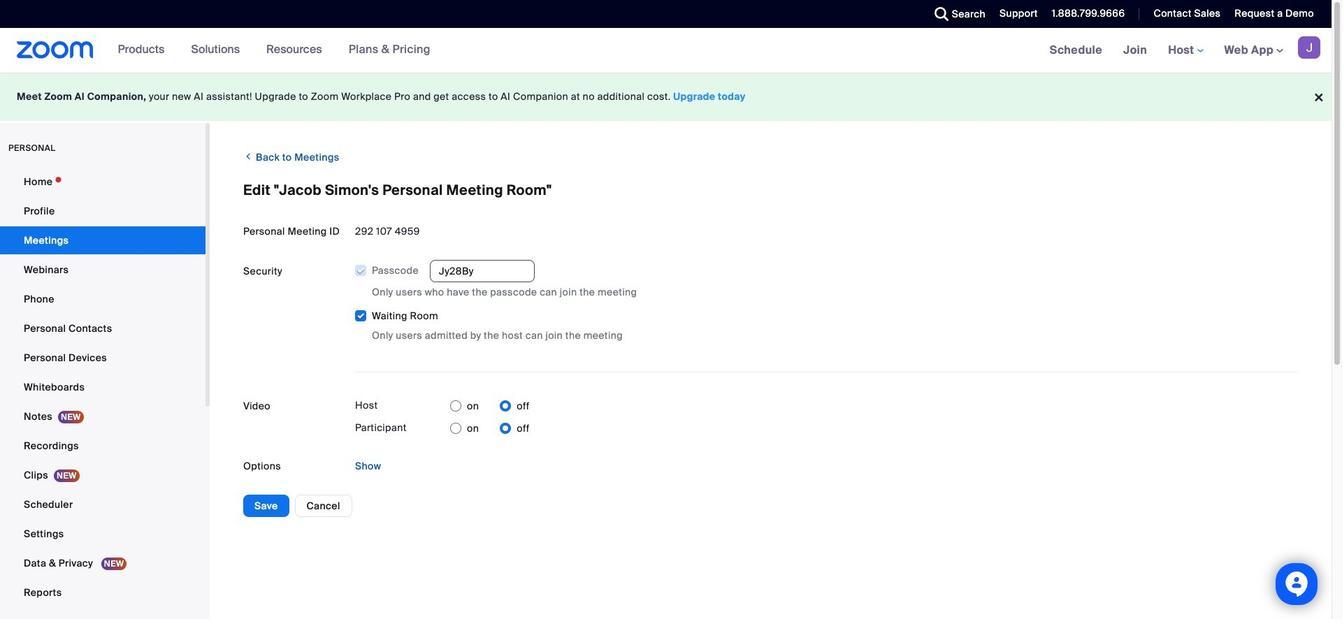 Task type: vqa. For each thing, say whether or not it's contained in the screenshot.
Zoom Logo
yes



Task type: describe. For each thing, give the bounding box(es) containing it.
product information navigation
[[107, 28, 441, 73]]

left image
[[243, 150, 253, 164]]

profile picture image
[[1298, 36, 1321, 59]]

zoom logo image
[[17, 41, 93, 59]]

1 option group from the top
[[450, 395, 530, 418]]

personal menu menu
[[0, 168, 206, 608]]



Task type: locate. For each thing, give the bounding box(es) containing it.
meetings navigation
[[1039, 28, 1332, 73]]

group
[[355, 260, 1298, 343]]

2 option group from the top
[[450, 418, 530, 440]]

footer
[[0, 73, 1332, 121]]

option group
[[450, 395, 530, 418], [450, 418, 530, 440]]

banner
[[0, 28, 1332, 73]]

None text field
[[430, 260, 535, 283]]



